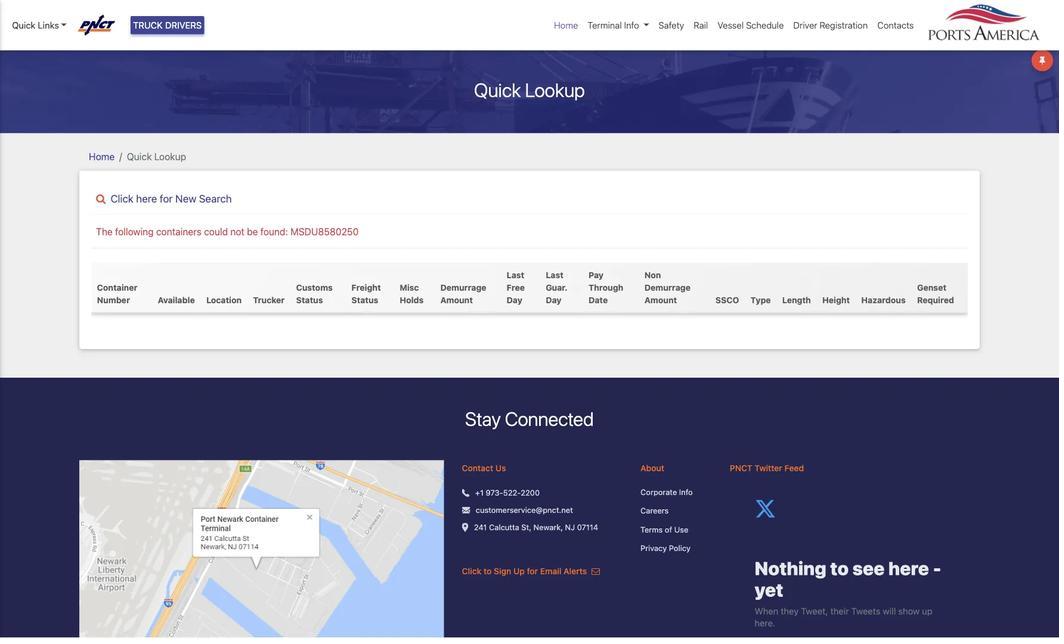 Task type: vqa. For each thing, say whether or not it's contained in the screenshot.
PNCT/APM/MARSH
no



Task type: describe. For each thing, give the bounding box(es) containing it.
st,
[[522, 523, 531, 532]]

msdu8580250
[[291, 226, 359, 238]]

day for last guar. day
[[546, 295, 562, 305]]

could
[[204, 226, 228, 238]]

through
[[589, 283, 624, 293]]

length
[[782, 295, 811, 305]]

free
[[507, 283, 525, 293]]

amount inside non demurrage amount
[[645, 295, 677, 305]]

vessel schedule
[[718, 20, 784, 30]]

truck
[[133, 20, 163, 30]]

241 calcutta st, newark, nj 07114 link
[[474, 522, 598, 534]]

contact us
[[462, 463, 506, 473]]

driver registration
[[794, 20, 868, 30]]

07114
[[577, 523, 598, 532]]

quick links
[[12, 20, 59, 30]]

0 vertical spatial home
[[554, 20, 578, 30]]

calcutta
[[489, 523, 519, 532]]

vessel
[[718, 20, 744, 30]]

schedule
[[746, 20, 784, 30]]

alerts
[[564, 567, 587, 577]]

newark,
[[534, 523, 563, 532]]

+1 973-522-2200
[[475, 489, 540, 498]]

522-
[[503, 489, 521, 498]]

registration
[[820, 20, 868, 30]]

connected
[[505, 408, 594, 431]]

day for last free day
[[507, 295, 522, 305]]

amount inside demurrage amount
[[441, 295, 473, 305]]

customs
[[296, 283, 333, 293]]

demurrage amount
[[441, 283, 487, 305]]

container
[[97, 283, 137, 293]]

height
[[823, 295, 850, 305]]

sign
[[494, 567, 511, 577]]

quick inside quick links link
[[12, 20, 35, 30]]

click here for new search link
[[91, 192, 968, 205]]

1 vertical spatial home
[[89, 151, 115, 162]]

241 calcutta st, newark, nj 07114
[[474, 523, 598, 532]]

genset required
[[917, 283, 954, 305]]

terminal
[[588, 20, 622, 30]]

1 vertical spatial home link
[[89, 151, 115, 162]]

1 demurrage from the left
[[441, 283, 487, 293]]

customerservice@pnct.net
[[476, 506, 573, 515]]

click for click to sign up for email alerts
[[462, 567, 482, 577]]

hazardous
[[862, 295, 906, 305]]

drivers
[[165, 20, 202, 30]]

not
[[230, 226, 245, 238]]

misc
[[400, 283, 419, 293]]

truck drivers
[[133, 20, 202, 30]]

contact
[[462, 463, 493, 473]]

found:
[[260, 226, 288, 238]]

241
[[474, 523, 487, 532]]

stay
[[465, 408, 501, 431]]

freight
[[352, 283, 381, 293]]

be
[[247, 226, 258, 238]]

envelope o image
[[592, 568, 600, 576]]

1 horizontal spatial home link
[[549, 14, 583, 37]]

trucker
[[253, 295, 285, 305]]

us
[[496, 463, 506, 473]]

click for click here for new search
[[111, 192, 134, 205]]

rail
[[694, 20, 708, 30]]

freight status
[[352, 283, 381, 305]]

status for freight status
[[352, 295, 378, 305]]

the following containers could not be found: msdu8580250
[[96, 226, 359, 238]]

terminal info link
[[583, 14, 654, 37]]

search
[[199, 192, 232, 205]]

safety link
[[654, 14, 689, 37]]



Task type: locate. For each thing, give the bounding box(es) containing it.
+1
[[475, 489, 484, 498]]

1 status from the left
[[296, 295, 323, 305]]

here
[[136, 192, 157, 205]]

contacts link
[[873, 14, 919, 37]]

demurrage
[[441, 283, 487, 293], [645, 283, 691, 293]]

ssco
[[716, 295, 739, 305]]

email
[[540, 567, 562, 577]]

0 vertical spatial quick lookup
[[474, 78, 585, 101]]

following
[[115, 226, 154, 238]]

pay
[[589, 270, 604, 280]]

amount
[[441, 295, 473, 305], [645, 295, 677, 305]]

0 vertical spatial lookup
[[525, 78, 585, 101]]

0 vertical spatial home link
[[549, 14, 583, 37]]

for
[[160, 192, 173, 205], [527, 567, 538, 577]]

2 demurrage from the left
[[645, 283, 691, 293]]

1 horizontal spatial amount
[[645, 295, 677, 305]]

home link up search image in the left top of the page
[[89, 151, 115, 162]]

day down guar.
[[546, 295, 562, 305]]

available
[[158, 295, 195, 305]]

0 vertical spatial quick
[[12, 20, 35, 30]]

0 horizontal spatial for
[[160, 192, 173, 205]]

contacts
[[878, 20, 914, 30]]

click to sign up for email alerts
[[462, 567, 589, 577]]

up
[[514, 567, 525, 577]]

0 horizontal spatial demurrage
[[441, 283, 487, 293]]

0 horizontal spatial click
[[111, 192, 134, 205]]

0 horizontal spatial day
[[507, 295, 522, 305]]

+1 973-522-2200 link
[[475, 487, 540, 499]]

last up "free"
[[507, 270, 524, 280]]

status down freight
[[352, 295, 378, 305]]

driver registration link
[[789, 14, 873, 37]]

2 day from the left
[[546, 295, 562, 305]]

guar.
[[546, 283, 568, 293]]

to
[[484, 567, 492, 577]]

1 day from the left
[[507, 295, 522, 305]]

safety
[[659, 20, 684, 30]]

0 horizontal spatial quick lookup
[[127, 151, 186, 162]]

terminal info
[[588, 20, 639, 30]]

about
[[641, 463, 664, 473]]

quick
[[12, 20, 35, 30], [474, 78, 521, 101], [127, 151, 152, 162]]

2 amount from the left
[[645, 295, 677, 305]]

the
[[96, 226, 113, 238]]

last inside last guar. day
[[546, 270, 564, 280]]

status
[[296, 295, 323, 305], [352, 295, 378, 305]]

day
[[507, 295, 522, 305], [546, 295, 562, 305]]

day inside the last free day
[[507, 295, 522, 305]]

stay connected
[[465, 408, 594, 431]]

0 horizontal spatial home link
[[89, 151, 115, 162]]

genset
[[917, 283, 947, 293]]

2200
[[521, 489, 540, 498]]

driver
[[794, 20, 818, 30]]

status inside the freight status
[[352, 295, 378, 305]]

truck drivers link
[[131, 16, 204, 34]]

home up search image in the left top of the page
[[89, 151, 115, 162]]

location
[[206, 295, 242, 305]]

1 vertical spatial lookup
[[154, 151, 186, 162]]

feed
[[785, 463, 804, 473]]

click left the "to" at the left of the page
[[462, 567, 482, 577]]

2 last from the left
[[546, 270, 564, 280]]

last for last guar. day
[[546, 270, 564, 280]]

pnct twitter feed
[[730, 463, 804, 473]]

1 horizontal spatial lookup
[[525, 78, 585, 101]]

home link
[[549, 14, 583, 37], [89, 151, 115, 162]]

vessel schedule link
[[713, 14, 789, 37]]

customerservice@pnct.net link
[[476, 505, 573, 516]]

1 horizontal spatial status
[[352, 295, 378, 305]]

2 horizontal spatial quick
[[474, 78, 521, 101]]

1 horizontal spatial quick
[[127, 151, 152, 162]]

customs status
[[296, 283, 333, 305]]

day inside last guar. day
[[546, 295, 562, 305]]

1 horizontal spatial for
[[527, 567, 538, 577]]

0 horizontal spatial quick
[[12, 20, 35, 30]]

number
[[97, 295, 130, 305]]

0 horizontal spatial last
[[507, 270, 524, 280]]

1 horizontal spatial day
[[546, 295, 562, 305]]

non
[[645, 270, 661, 280]]

required
[[917, 295, 954, 305]]

nj
[[565, 523, 575, 532]]

amount right holds
[[441, 295, 473, 305]]

rail link
[[689, 14, 713, 37]]

type
[[751, 295, 771, 305]]

click here for new search
[[111, 192, 232, 205]]

misc holds
[[400, 283, 424, 305]]

0 horizontal spatial amount
[[441, 295, 473, 305]]

amount down non
[[645, 295, 677, 305]]

container number
[[97, 283, 137, 305]]

status inside customs status
[[296, 295, 323, 305]]

search image
[[96, 194, 106, 204]]

last for last free day
[[507, 270, 524, 280]]

0 vertical spatial for
[[160, 192, 173, 205]]

last free day
[[507, 270, 525, 305]]

1 last from the left
[[507, 270, 524, 280]]

pnct
[[730, 463, 753, 473]]

2 status from the left
[[352, 295, 378, 305]]

last up guar.
[[546, 270, 564, 280]]

for right up
[[527, 567, 538, 577]]

1 horizontal spatial demurrage
[[645, 283, 691, 293]]

0 vertical spatial click
[[111, 192, 134, 205]]

last guar. day
[[546, 270, 568, 305]]

home left terminal
[[554, 20, 578, 30]]

0 horizontal spatial home
[[89, 151, 115, 162]]

demurrage right misc holds
[[441, 283, 487, 293]]

973-
[[486, 489, 503, 498]]

1 vertical spatial quick
[[474, 78, 521, 101]]

click to sign up for email alerts link
[[462, 567, 600, 577]]

last inside the last free day
[[507, 270, 524, 280]]

2 vertical spatial quick
[[127, 151, 152, 162]]

1 amount from the left
[[441, 295, 473, 305]]

0 horizontal spatial lookup
[[154, 151, 186, 162]]

quick links link
[[12, 18, 67, 32]]

click right search image in the left top of the page
[[111, 192, 134, 205]]

for right here
[[160, 192, 173, 205]]

1 horizontal spatial quick lookup
[[474, 78, 585, 101]]

1 horizontal spatial home
[[554, 20, 578, 30]]

demurrage down non
[[645, 283, 691, 293]]

date
[[589, 295, 608, 305]]

1 vertical spatial quick lookup
[[127, 151, 186, 162]]

status down customs
[[296, 295, 323, 305]]

holds
[[400, 295, 424, 305]]

twitter
[[755, 463, 782, 473]]

new
[[175, 192, 196, 205]]

containers
[[156, 226, 202, 238]]

1 vertical spatial for
[[527, 567, 538, 577]]

lookup
[[525, 78, 585, 101], [154, 151, 186, 162]]

day down "free"
[[507, 295, 522, 305]]

info
[[624, 20, 639, 30]]

1 horizontal spatial last
[[546, 270, 564, 280]]

home link left terminal
[[549, 14, 583, 37]]

status for customs status
[[296, 295, 323, 305]]

0 horizontal spatial status
[[296, 295, 323, 305]]

links
[[38, 20, 59, 30]]

non demurrage amount
[[645, 270, 691, 305]]

1 horizontal spatial click
[[462, 567, 482, 577]]

pay through date
[[589, 270, 624, 305]]

last
[[507, 270, 524, 280], [546, 270, 564, 280]]

1 vertical spatial click
[[462, 567, 482, 577]]



